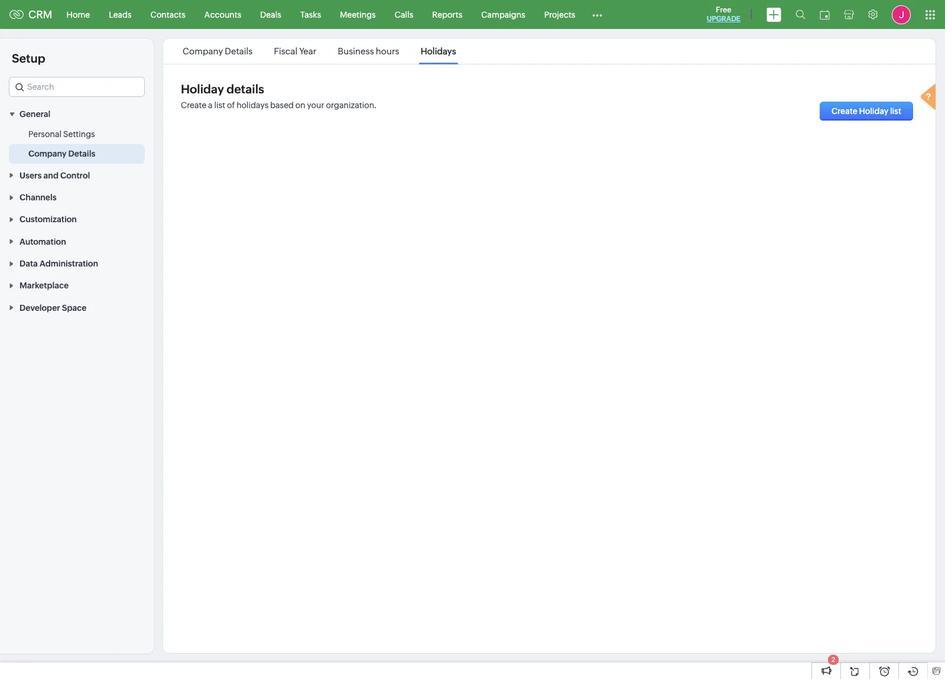 Task type: describe. For each thing, give the bounding box(es) containing it.
2
[[832, 656, 835, 663]]

leads
[[109, 10, 132, 19]]

search image
[[796, 9, 806, 20]]

company details inside general region
[[28, 149, 95, 159]]

accounts link
[[195, 0, 251, 29]]

0 horizontal spatial create
[[181, 101, 207, 110]]

general button
[[0, 103, 154, 125]]

business hours
[[338, 46, 399, 56]]

free upgrade
[[707, 5, 741, 23]]

business
[[338, 46, 374, 56]]

details inside list
[[225, 46, 253, 56]]

calls
[[395, 10, 413, 19]]

control
[[60, 171, 90, 180]]

based
[[270, 101, 294, 110]]

leads link
[[99, 0, 141, 29]]

tasks
[[300, 10, 321, 19]]

automation
[[20, 237, 66, 246]]

automation button
[[0, 230, 154, 252]]

company details link inside general region
[[28, 148, 95, 160]]

crm link
[[9, 8, 52, 21]]

developer
[[20, 303, 60, 313]]

data administration button
[[0, 252, 154, 274]]

fiscal year link
[[272, 46, 318, 56]]

create holiday list button
[[820, 102, 913, 121]]

0 vertical spatial company details link
[[181, 46, 255, 56]]

profile element
[[885, 0, 918, 29]]

list containing company details
[[172, 38, 467, 64]]

calendar image
[[820, 10, 830, 19]]

details inside general region
[[68, 149, 95, 159]]

home link
[[57, 0, 99, 29]]

holidays
[[421, 46, 456, 56]]

company inside company details link
[[28, 149, 67, 159]]

1 horizontal spatial company
[[183, 46, 223, 56]]

on
[[296, 101, 306, 110]]

profile image
[[892, 5, 911, 24]]

personal
[[28, 130, 61, 139]]

create menu element
[[760, 0, 789, 29]]

meetings link
[[331, 0, 385, 29]]

tasks link
[[291, 0, 331, 29]]

administration
[[40, 259, 98, 268]]

marketplace
[[20, 281, 69, 291]]

holiday details
[[181, 82, 264, 96]]

details
[[227, 82, 264, 96]]

settings
[[63, 130, 95, 139]]

create menu image
[[767, 7, 782, 22]]

holiday inside create a list of holidays based on your organization. create holiday list
[[859, 106, 889, 116]]

reports
[[432, 10, 463, 19]]

deals
[[260, 10, 281, 19]]

contacts
[[151, 10, 186, 19]]

of
[[227, 101, 235, 110]]

setup
[[12, 51, 45, 65]]



Task type: vqa. For each thing, say whether or not it's contained in the screenshot.
123,456.789
no



Task type: locate. For each thing, give the bounding box(es) containing it.
0 horizontal spatial details
[[68, 149, 95, 159]]

None field
[[9, 77, 145, 97]]

business hours link
[[336, 46, 401, 56]]

0 horizontal spatial list
[[214, 101, 225, 110]]

data administration
[[20, 259, 98, 268]]

help image
[[918, 82, 942, 114]]

holiday up a
[[181, 82, 224, 96]]

campaigns link
[[472, 0, 535, 29]]

company details inside list
[[183, 46, 253, 56]]

general
[[20, 110, 50, 119]]

fiscal
[[274, 46, 298, 56]]

channels button
[[0, 186, 154, 208]]

1 horizontal spatial create
[[832, 106, 858, 116]]

list
[[214, 101, 225, 110], [890, 106, 902, 116]]

1 horizontal spatial list
[[890, 106, 902, 116]]

users and control button
[[0, 164, 154, 186]]

holiday
[[181, 82, 224, 96], [859, 106, 889, 116]]

personal settings link
[[28, 129, 95, 140]]

list right a
[[214, 101, 225, 110]]

1 vertical spatial details
[[68, 149, 95, 159]]

company details link
[[181, 46, 255, 56], [28, 148, 95, 160]]

details up 'details'
[[225, 46, 253, 56]]

0 horizontal spatial company details link
[[28, 148, 95, 160]]

projects
[[544, 10, 576, 19]]

1 horizontal spatial details
[[225, 46, 253, 56]]

reports link
[[423, 0, 472, 29]]

contacts link
[[141, 0, 195, 29]]

customization button
[[0, 208, 154, 230]]

free
[[716, 5, 732, 14]]

0 vertical spatial company details
[[183, 46, 253, 56]]

0 vertical spatial details
[[225, 46, 253, 56]]

list left help image
[[890, 106, 902, 116]]

home
[[67, 10, 90, 19]]

developer space
[[20, 303, 87, 313]]

customization
[[20, 215, 77, 224]]

company details
[[183, 46, 253, 56], [28, 149, 95, 159]]

users
[[20, 171, 42, 180]]

0 horizontal spatial company details
[[28, 149, 95, 159]]

and
[[43, 171, 58, 180]]

channels
[[20, 193, 57, 202]]

list
[[172, 38, 467, 64]]

accounts
[[204, 10, 241, 19]]

developer space button
[[0, 296, 154, 319]]

your
[[307, 101, 324, 110]]

Search text field
[[9, 77, 144, 96]]

details
[[225, 46, 253, 56], [68, 149, 95, 159]]

1 horizontal spatial company details link
[[181, 46, 255, 56]]

meetings
[[340, 10, 376, 19]]

1 vertical spatial company details
[[28, 149, 95, 159]]

hours
[[376, 46, 399, 56]]

1 vertical spatial holiday
[[859, 106, 889, 116]]

details down settings
[[68, 149, 95, 159]]

company
[[183, 46, 223, 56], [28, 149, 67, 159]]

company details down personal settings "link"
[[28, 149, 95, 159]]

company details link down personal settings "link"
[[28, 148, 95, 160]]

campaigns
[[481, 10, 526, 19]]

space
[[62, 303, 87, 313]]

upgrade
[[707, 15, 741, 23]]

0 vertical spatial company
[[183, 46, 223, 56]]

personal settings
[[28, 130, 95, 139]]

1 horizontal spatial company details
[[183, 46, 253, 56]]

a
[[208, 101, 213, 110]]

company details down the accounts link
[[183, 46, 253, 56]]

create a list of holidays based on your organization. create holiday list
[[181, 101, 902, 116]]

holidays
[[237, 101, 269, 110]]

calls link
[[385, 0, 423, 29]]

holidays link
[[419, 46, 458, 56]]

users and control
[[20, 171, 90, 180]]

projects link
[[535, 0, 585, 29]]

1 horizontal spatial holiday
[[859, 106, 889, 116]]

general region
[[0, 125, 154, 164]]

year
[[299, 46, 317, 56]]

data
[[20, 259, 38, 268]]

Other Modules field
[[585, 5, 610, 24]]

fiscal year
[[274, 46, 317, 56]]

deals link
[[251, 0, 291, 29]]

search element
[[789, 0, 813, 29]]

create
[[181, 101, 207, 110], [832, 106, 858, 116]]

crm
[[28, 8, 52, 21]]

0 horizontal spatial company
[[28, 149, 67, 159]]

1 vertical spatial company
[[28, 149, 67, 159]]

company details link down the accounts link
[[181, 46, 255, 56]]

organization.
[[326, 101, 377, 110]]

1 vertical spatial company details link
[[28, 148, 95, 160]]

holiday left help image
[[859, 106, 889, 116]]

0 vertical spatial holiday
[[181, 82, 224, 96]]

marketplace button
[[0, 274, 154, 296]]

company down personal
[[28, 149, 67, 159]]

0 horizontal spatial holiday
[[181, 82, 224, 96]]

company down accounts
[[183, 46, 223, 56]]



